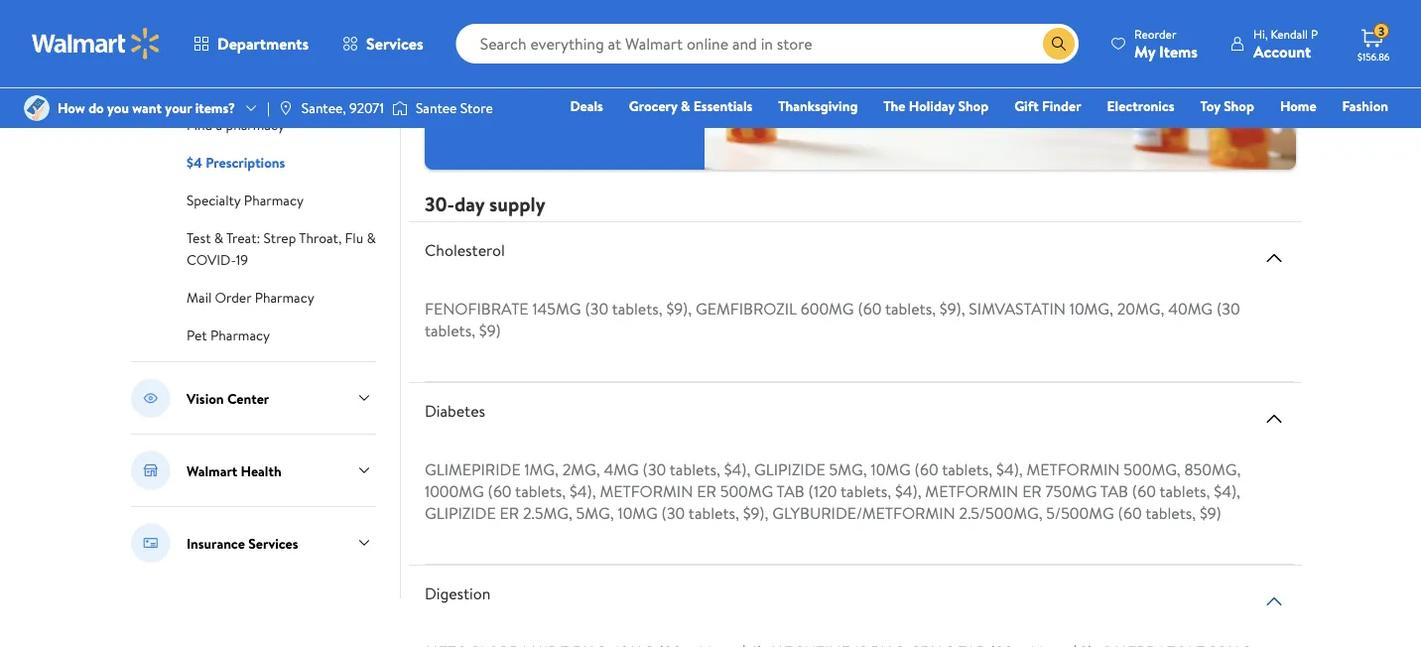 Task type: describe. For each thing, give the bounding box(es) containing it.
vision center image
[[131, 378, 171, 418]]

2mg,
[[562, 458, 600, 480]]

gift
[[1014, 96, 1039, 116]]

prescriptions for transfer prescriptions
[[238, 40, 317, 59]]

specialty
[[187, 191, 241, 210]]

treat:
[[226, 228, 260, 248]]

1000mg
[[425, 480, 484, 502]]

santee
[[416, 98, 457, 118]]

store
[[460, 98, 493, 118]]

0 horizontal spatial er
[[500, 502, 519, 524]]

prescriptions for $4 prescriptions
[[206, 153, 285, 172]]

pet
[[187, 326, 207, 345]]

glimepiride 1mg, 2mg, 4mg (30 tablets, $4), glipizide 5mg, 10mg (60 tablets, $4), metformin 500mg, 850mg, 1000mg (60 tablets, $4), metformin er 500mg tab (120 tablets, $4), metformin er 750mg tab (60 tablets, $4), glipizide er 2.5mg, 5mg, 10mg (30 tablets, $9), glyburide/metformin 2.5/500mg, 5/500mg (60 tablets, $9)
[[425, 458, 1241, 524]]

you
[[107, 98, 129, 118]]

items?
[[195, 98, 235, 118]]

(120
[[808, 480, 837, 502]]

insurance services
[[187, 533, 298, 553]]

essentials
[[694, 96, 753, 116]]

walmart image
[[32, 28, 161, 60]]

p
[[1311, 25, 1318, 42]]

covid-
[[187, 250, 236, 269]]

$4 prescriptions link
[[187, 151, 285, 173]]

transfer
[[187, 40, 235, 59]]

find a pharmacy
[[187, 115, 285, 134]]

30-
[[425, 189, 455, 217]]

10mg,
[[1070, 298, 1113, 319]]

1 horizontal spatial 10mg
[[871, 458, 911, 480]]

$4), up 2.5/500mg,
[[996, 458, 1023, 480]]

day
[[455, 189, 485, 217]]

1 tab from the left
[[777, 480, 805, 502]]

Search search field
[[456, 24, 1079, 64]]

walmart+ link
[[1320, 123, 1397, 144]]

toy
[[1200, 96, 1220, 116]]

the holiday shop
[[884, 96, 989, 116]]

hi, kendall p account
[[1253, 25, 1318, 62]]

|
[[267, 98, 270, 118]]

reorder my items
[[1134, 25, 1198, 62]]

one
[[1236, 124, 1266, 143]]

cholesterol
[[425, 239, 505, 261]]

(30 left 500mg at the right of the page
[[662, 502, 685, 524]]

toy shop link
[[1191, 95, 1263, 117]]

glimepiride
[[425, 458, 521, 480]]

$4), right (120
[[895, 480, 922, 502]]

vaccines
[[187, 77, 239, 97]]

mail order pharmacy
[[187, 288, 314, 307]]

fashion registry
[[1160, 96, 1388, 143]]

5/500mg
[[1046, 502, 1114, 524]]

gift finder
[[1014, 96, 1081, 116]]

fenofibrate
[[425, 298, 529, 319]]

center
[[227, 388, 269, 408]]

pet pharmacy link
[[187, 324, 270, 345]]

500mg
[[720, 480, 773, 502]]

the holiday shop link
[[875, 95, 998, 117]]

1 vertical spatial glipizide
[[425, 502, 496, 524]]

how
[[58, 98, 85, 118]]

items
[[1159, 40, 1198, 62]]

20mg,
[[1117, 298, 1164, 319]]

1 horizontal spatial metformin
[[925, 480, 1019, 502]]

2.5mg,
[[523, 502, 572, 524]]

transfer prescriptions
[[187, 40, 317, 59]]

walmart
[[187, 461, 237, 480]]

fashion
[[1342, 96, 1388, 116]]

$4
[[187, 153, 202, 172]]

$9) inside 'fenofibrate 145mg (30 tablets, $9), gemfibrozil 600mg (60 tablets, $9), simvastatin 10mg, 20mg, 40mg (30 tablets, $9)'
[[479, 319, 501, 341]]

want
[[132, 98, 162, 118]]

simvastatin
[[969, 298, 1066, 319]]

pharmacy
[[226, 115, 285, 134]]

& for essentials
[[681, 96, 690, 116]]

digestion
[[425, 582, 491, 604]]

1 horizontal spatial glipizide
[[754, 458, 825, 480]]

search icon image
[[1051, 36, 1067, 52]]

3
[[1379, 23, 1385, 39]]

holiday
[[909, 96, 955, 116]]

flu
[[345, 228, 363, 248]]

throat,
[[299, 228, 342, 248]]

$4), left 4mg
[[570, 480, 596, 502]]

$9) inside glimepiride 1mg, 2mg, 4mg (30 tablets, $4), glipizide 5mg, 10mg (60 tablets, $4), metformin 500mg, 850mg, 1000mg (60 tablets, $4), metformin er 500mg tab (120 tablets, $4), metformin er 750mg tab (60 tablets, $4), glipizide er 2.5mg, 5mg, 10mg (30 tablets, $9), glyburide/metformin 2.5/500mg, 5/500mg (60 tablets, $9)
[[1200, 502, 1222, 524]]

kendall
[[1271, 25, 1308, 42]]

home
[[1280, 96, 1317, 116]]

order
[[215, 288, 251, 307]]

0 horizontal spatial services
[[248, 533, 298, 553]]

fenofibrate 145mg (30 tablets, $9), gemfibrozil 600mg (60 tablets, $9), simvastatin 10mg, 20mg, 40mg (30 tablets, $9)
[[425, 298, 1240, 341]]

(30 right 40mg
[[1217, 298, 1240, 319]]

grocery & essentials link
[[620, 95, 762, 117]]

find a pharmacy link
[[187, 113, 285, 135]]

my
[[1134, 40, 1155, 62]]

40mg
[[1168, 298, 1213, 319]]

account
[[1253, 40, 1311, 62]]

1 horizontal spatial er
[[697, 480, 716, 502]]

vision center
[[187, 388, 269, 408]]

digestion image
[[1262, 589, 1286, 613]]

(30 right 4mg
[[643, 458, 666, 480]]

electronics
[[1107, 96, 1175, 116]]

$9), inside glimepiride 1mg, 2mg, 4mg (30 tablets, $4), glipizide 5mg, 10mg (60 tablets, $4), metformin 500mg, 850mg, 1000mg (60 tablets, $4), metformin er 500mg tab (120 tablets, $4), metformin er 750mg tab (60 tablets, $4), glipizide er 2.5mg, 5mg, 10mg (30 tablets, $9), glyburide/metformin 2.5/500mg, 5/500mg (60 tablets, $9)
[[743, 502, 769, 524]]

thanksgiving link
[[769, 95, 867, 117]]

(60 right 5/500mg
[[1132, 480, 1156, 502]]

a
[[216, 115, 223, 134]]

health
[[241, 461, 281, 480]]

santee store
[[416, 98, 493, 118]]

vision
[[187, 388, 224, 408]]

hi,
[[1253, 25, 1268, 42]]

 image for santee store
[[392, 98, 408, 118]]

850mg,
[[1185, 458, 1241, 480]]



Task type: vqa. For each thing, say whether or not it's contained in the screenshot.
& related to Essentials
yes



Task type: locate. For each thing, give the bounding box(es) containing it.
$4 prescriptions
[[187, 153, 285, 172]]

5mg, up glyburide/metformin
[[829, 458, 867, 480]]

deals
[[570, 96, 603, 116]]

cholesterol image
[[1262, 246, 1286, 270]]

grocery
[[629, 96, 677, 116]]

2 tab from the left
[[1100, 480, 1128, 502]]

1 vertical spatial $9)
[[1200, 502, 1222, 524]]

strep
[[264, 228, 296, 248]]

mail order pharmacy link
[[187, 286, 314, 308]]

(60 inside 'fenofibrate 145mg (30 tablets, $9), gemfibrozil 600mg (60 tablets, $9), simvastatin 10mg, 20mg, 40mg (30 tablets, $9)'
[[858, 298, 882, 319]]

19
[[236, 250, 248, 269]]

0 horizontal spatial  image
[[278, 100, 294, 116]]

tab right 750mg
[[1100, 480, 1128, 502]]

0 horizontal spatial $9),
[[666, 298, 692, 319]]

prescriptions up |
[[238, 40, 317, 59]]

4mg
[[604, 458, 639, 480]]

0 vertical spatial pharmacy
[[244, 191, 304, 210]]

debit
[[1269, 124, 1303, 143]]

(30
[[585, 298, 608, 319], [1217, 298, 1240, 319], [643, 458, 666, 480], [662, 502, 685, 524]]

$9) left 145mg
[[479, 319, 501, 341]]

 image for santee, 92071
[[278, 100, 294, 116]]

insurance
[[187, 533, 245, 553]]

1 horizontal spatial shop
[[1224, 96, 1254, 116]]

0 horizontal spatial 10mg
[[618, 502, 658, 524]]

10mg
[[871, 458, 911, 480], [618, 502, 658, 524]]

services button
[[326, 20, 440, 67]]

electronics link
[[1098, 95, 1183, 117]]

1 vertical spatial 10mg
[[618, 502, 658, 524]]

2 horizontal spatial er
[[1022, 480, 1042, 502]]

test & treat: strep throat, flu & covid-19 link
[[187, 226, 376, 270]]

pharmacy down order
[[210, 326, 270, 345]]

600mg
[[801, 298, 854, 319]]

1 horizontal spatial &
[[367, 228, 376, 248]]

departments button
[[177, 20, 326, 67]]

walmart insurance services image
[[131, 523, 171, 563]]

(30 right 145mg
[[585, 298, 608, 319]]

1mg,
[[524, 458, 559, 480]]

10mg down 4mg
[[618, 502, 658, 524]]

tab left (120
[[777, 480, 805, 502]]

pharmacy up strep
[[244, 191, 304, 210]]

(60 down 500mg,
[[1118, 502, 1142, 524]]

grocery & essentials
[[629, 96, 753, 116]]

home link
[[1271, 95, 1326, 117]]

30-day supply
[[425, 189, 545, 217]]

1 horizontal spatial services
[[366, 33, 423, 55]]

1 horizontal spatial tab
[[1100, 480, 1128, 502]]

0 horizontal spatial &
[[214, 228, 223, 248]]

services right insurance
[[248, 533, 298, 553]]

0 vertical spatial prescriptions
[[238, 40, 317, 59]]

prescriptions inside transfer prescriptions 'link'
[[238, 40, 317, 59]]

1 shop from the left
[[958, 96, 989, 116]]

2 vertical spatial pharmacy
[[210, 326, 270, 345]]

tab
[[777, 480, 805, 502], [1100, 480, 1128, 502]]

0 horizontal spatial metformin
[[600, 480, 693, 502]]

5mg, down 2mg,
[[576, 502, 614, 524]]

1 horizontal spatial 5mg,
[[829, 458, 867, 480]]

1 vertical spatial pharmacy
[[255, 288, 314, 307]]

$9), left gemfibrozil
[[666, 298, 692, 319]]

prescriptions up specialty pharmacy link in the left of the page
[[206, 153, 285, 172]]

$156.86
[[1358, 50, 1390, 63]]

pharmacy down test & treat: strep throat, flu & covid-19
[[255, 288, 314, 307]]

specialty pharmacy link
[[187, 189, 304, 210]]

metformin
[[1027, 458, 1120, 480], [600, 480, 693, 502], [925, 480, 1019, 502]]

$9), left (120
[[743, 502, 769, 524]]

registry link
[[1151, 123, 1219, 144]]

er left 2.5mg,
[[500, 502, 519, 524]]

0 vertical spatial $9)
[[479, 319, 501, 341]]

er left 750mg
[[1022, 480, 1042, 502]]

5mg,
[[829, 458, 867, 480], [576, 502, 614, 524]]

0 horizontal spatial glipizide
[[425, 502, 496, 524]]

gift finder link
[[1006, 95, 1090, 117]]

the
[[884, 96, 906, 116]]

1 horizontal spatial $9),
[[743, 502, 769, 524]]

services up 92071
[[366, 33, 423, 55]]

fashion link
[[1333, 95, 1397, 117]]

santee, 92071
[[302, 98, 384, 118]]

& right test
[[214, 228, 223, 248]]

500mg,
[[1124, 458, 1181, 480]]

one debit
[[1236, 124, 1303, 143]]

er left 500mg at the right of the page
[[697, 480, 716, 502]]

& right "grocery"
[[681, 96, 690, 116]]

0 vertical spatial services
[[366, 33, 423, 55]]

2.5/500mg,
[[959, 502, 1043, 524]]

departments
[[217, 33, 309, 55]]

santee,
[[302, 98, 346, 118]]

& for treat:
[[214, 228, 223, 248]]

(60 up glyburide/metformin
[[915, 458, 939, 480]]

transfer prescriptions link
[[187, 38, 317, 60]]

0 horizontal spatial tab
[[777, 480, 805, 502]]

prescriptions inside $4 prescriptions link
[[206, 153, 285, 172]]

walmart health image
[[131, 451, 171, 490]]

glipizide up glyburide/metformin
[[754, 458, 825, 480]]

(60 right 1000mg
[[488, 480, 512, 502]]

glyburide/metformin
[[772, 502, 955, 524]]

$4), left (120
[[724, 458, 751, 480]]

tablets,
[[612, 298, 663, 319], [885, 298, 936, 319], [425, 319, 475, 341], [670, 458, 720, 480], [942, 458, 993, 480], [515, 480, 566, 502], [841, 480, 891, 502], [1160, 480, 1210, 502], [689, 502, 739, 524], [1145, 502, 1196, 524]]

er
[[697, 480, 716, 502], [1022, 480, 1042, 502], [500, 502, 519, 524]]

test & treat: strep throat, flu & covid-19
[[187, 228, 376, 269]]

$9), left simvastatin
[[940, 298, 965, 319]]

 image
[[24, 95, 50, 121]]

& right flu
[[367, 228, 376, 248]]

your
[[165, 98, 192, 118]]

services
[[366, 33, 423, 55], [248, 533, 298, 553]]

0 vertical spatial 5mg,
[[829, 458, 867, 480]]

 image right 92071
[[392, 98, 408, 118]]

diabetes
[[425, 400, 485, 422]]

services inside popup button
[[366, 33, 423, 55]]

10mg up glyburide/metformin
[[871, 458, 911, 480]]

145mg
[[532, 298, 581, 319]]

0 vertical spatial 10mg
[[871, 458, 911, 480]]

shop right the holiday
[[958, 96, 989, 116]]

$4), right 500mg,
[[1214, 480, 1241, 502]]

Walmart Site-Wide search field
[[456, 24, 1079, 64]]

0 horizontal spatial 5mg,
[[576, 502, 614, 524]]

$9)
[[479, 319, 501, 341], [1200, 502, 1222, 524]]

(60 right 600mg at the right of page
[[858, 298, 882, 319]]

reorder
[[1134, 25, 1177, 42]]

92071
[[349, 98, 384, 118]]

pharmacy inside 'link'
[[255, 288, 314, 307]]

diabetes image
[[1262, 407, 1286, 431]]

1 horizontal spatial  image
[[392, 98, 408, 118]]

2 horizontal spatial &
[[681, 96, 690, 116]]

pharmacy for pet pharmacy
[[210, 326, 270, 345]]

0 horizontal spatial shop
[[958, 96, 989, 116]]

finder
[[1042, 96, 1081, 116]]

shop right toy at the top right of page
[[1224, 96, 1254, 116]]

walmart+
[[1329, 124, 1388, 143]]

1 horizontal spatial $9)
[[1200, 502, 1222, 524]]

1 vertical spatial 5mg,
[[576, 502, 614, 524]]

deals link
[[561, 95, 612, 117]]

pharmacy for specialty pharmacy
[[244, 191, 304, 210]]

2 shop from the left
[[1224, 96, 1254, 116]]

vaccines link
[[187, 75, 239, 97]]

test
[[187, 228, 211, 248]]

 image
[[392, 98, 408, 118], [278, 100, 294, 116]]

glipizide down glimepiride
[[425, 502, 496, 524]]

mail
[[187, 288, 212, 307]]

750mg
[[1046, 480, 1097, 502]]

registry
[[1160, 124, 1211, 143]]

supply
[[489, 189, 545, 217]]

$9) down 850mg,
[[1200, 502, 1222, 524]]

one debit link
[[1227, 123, 1312, 144]]

2 horizontal spatial $9),
[[940, 298, 965, 319]]

toy shop
[[1200, 96, 1254, 116]]

0 horizontal spatial $9)
[[479, 319, 501, 341]]

 image right |
[[278, 100, 294, 116]]

pet pharmacy
[[187, 326, 270, 345]]

do
[[88, 98, 104, 118]]

walmart health
[[187, 461, 281, 480]]

1 vertical spatial prescriptions
[[206, 153, 285, 172]]

1 vertical spatial services
[[248, 533, 298, 553]]

0 vertical spatial glipizide
[[754, 458, 825, 480]]

2 horizontal spatial metformin
[[1027, 458, 1120, 480]]



